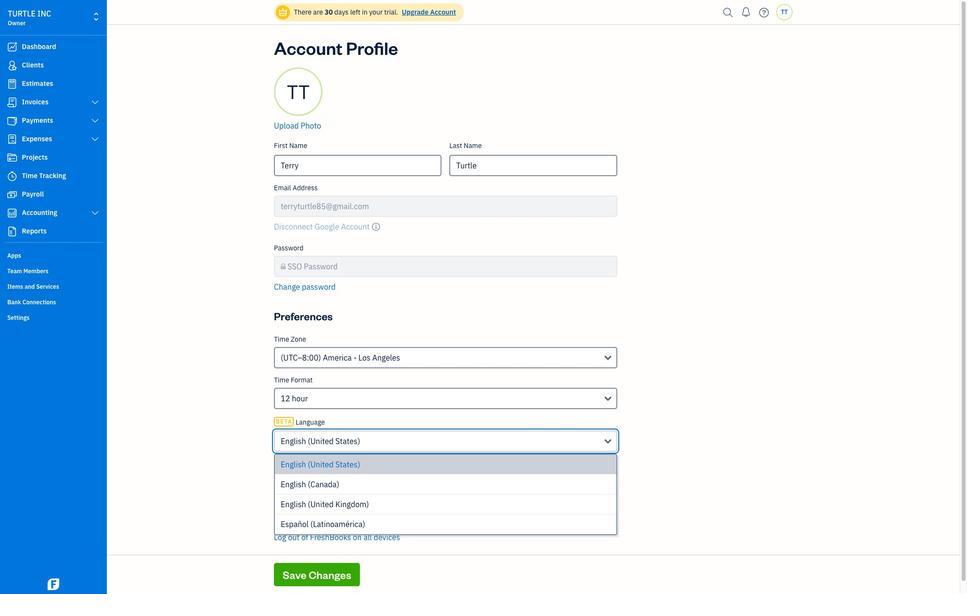 Task type: locate. For each thing, give the bounding box(es) containing it.
time
[[22, 172, 38, 180], [274, 335, 289, 344], [274, 376, 289, 385]]

list box containing english (united states)
[[275, 455, 617, 535]]

all
[[364, 533, 372, 543]]

name
[[289, 141, 307, 150], [464, 141, 482, 150]]

tt up upload photo
[[287, 79, 310, 104]]

2 english (united states) from the top
[[281, 460, 360, 470]]

0 horizontal spatial tt
[[287, 79, 310, 104]]

and
[[25, 283, 35, 291]]

tt right go to help image
[[781, 8, 788, 16]]

kingdom)
[[336, 500, 369, 510]]

is
[[401, 512, 406, 521]]

loading screen display
[[274, 475, 345, 484]]

1 horizontal spatial tt
[[781, 8, 788, 16]]

time right timer image
[[22, 172, 38, 180]]

are
[[313, 8, 323, 17]]

list box inside "preferences" element
[[275, 455, 617, 535]]

tt
[[781, 8, 788, 16], [287, 79, 310, 104]]

chart image
[[6, 208, 18, 218]]

crown image
[[278, 7, 288, 17]]

your inside "preferences" element
[[360, 512, 373, 521]]

send us feedback
[[274, 457, 336, 467]]

1 states) from the top
[[336, 437, 360, 447]]

Language field
[[274, 431, 618, 452]]

1 (united from the top
[[308, 437, 334, 447]]

profile
[[346, 36, 398, 59]]

change password button
[[274, 281, 336, 293]]

change
[[274, 282, 300, 292]]

list box
[[275, 455, 617, 535]]

0 vertical spatial (united
[[308, 437, 334, 447]]

upgrade
[[402, 8, 429, 17]]

Time Zone field
[[274, 347, 618, 369]]

4 english from the top
[[281, 500, 306, 510]]

bank
[[7, 299, 21, 306]]

español (latinoamérica)
[[281, 520, 365, 530]]

team members
[[7, 268, 49, 275]]

chevron large down image for payments
[[91, 117, 100, 125]]

main element
[[0, 0, 131, 595]]

time left zone
[[274, 335, 289, 344]]

english up choose
[[281, 500, 306, 510]]

format
[[291, 376, 313, 385]]

3 english from the top
[[281, 480, 306, 490]]

1 vertical spatial english (united states)
[[281, 460, 360, 470]]

chevron large down image inside "payments" link
[[91, 117, 100, 125]]

time zone
[[274, 335, 306, 344]]

estimates
[[22, 79, 53, 88]]

2 states) from the top
[[336, 460, 360, 470]]

2 chevron large down image from the top
[[91, 117, 100, 125]]

trial.
[[384, 8, 398, 17]]

español (latinoamérica) option
[[275, 515, 617, 535]]

freshbooks
[[310, 533, 351, 543]]

password
[[274, 244, 304, 253], [304, 262, 338, 272]]

(united up appears
[[308, 500, 334, 510]]

name for last name
[[464, 141, 482, 150]]

on
[[353, 533, 362, 543]]

2 english from the top
[[281, 460, 306, 470]]

beta language
[[276, 418, 325, 427]]

turtle inc owner
[[8, 9, 51, 27]]

english (united states) up screen
[[281, 460, 360, 470]]

chevron large down image
[[91, 99, 100, 106], [91, 117, 100, 125], [91, 136, 100, 143], [91, 209, 100, 217]]

los
[[359, 353, 371, 363]]

1 vertical spatial states)
[[336, 460, 360, 470]]

go to help image
[[757, 5, 772, 20]]

english inside field
[[281, 437, 306, 447]]

password up lock icon
[[274, 244, 304, 253]]

settings
[[7, 314, 30, 322]]

project image
[[6, 153, 18, 163]]

(united up feedback
[[308, 437, 334, 447]]

english (united states) inside field
[[281, 437, 360, 447]]

2 name from the left
[[464, 141, 482, 150]]

your right in
[[369, 8, 383, 17]]

0 horizontal spatial password
[[274, 244, 304, 253]]

chevron large down image down 'estimates' link
[[91, 99, 100, 106]]

-
[[354, 353, 357, 363]]

changes
[[309, 569, 351, 582]]

loading
[[274, 475, 298, 484]]

1 horizontal spatial name
[[464, 141, 482, 150]]

payments link
[[2, 112, 104, 130]]

3 chevron large down image from the top
[[91, 136, 100, 143]]

1 english from the top
[[281, 437, 306, 447]]

time up 12
[[274, 376, 289, 385]]

timer image
[[6, 172, 18, 181]]

upgrade account link
[[400, 8, 456, 17]]

account down there
[[274, 36, 343, 59]]

time for (utc–8:00)
[[274, 335, 289, 344]]

1 horizontal spatial account
[[430, 8, 456, 17]]

english (united states) up feedback
[[281, 437, 360, 447]]

name right first
[[289, 141, 307, 150]]

account right upgrade
[[430, 8, 456, 17]]

0 vertical spatial english (united states)
[[281, 437, 360, 447]]

1 vertical spatial time
[[274, 335, 289, 344]]

1 name from the left
[[289, 141, 307, 150]]

sso password
[[288, 262, 338, 272]]

12
[[281, 394, 290, 404]]

0 vertical spatial your
[[369, 8, 383, 17]]

projects
[[22, 153, 48, 162]]

1 chevron large down image from the top
[[91, 99, 100, 106]]

send us feedback link
[[274, 457, 336, 467]]

chevron large down image for expenses
[[91, 136, 100, 143]]

(united inside field
[[308, 437, 334, 447]]

states) up display
[[336, 460, 360, 470]]

(united
[[308, 437, 334, 447], [308, 460, 334, 470], [308, 500, 334, 510]]

your right "when"
[[360, 512, 373, 521]]

preferences
[[274, 310, 333, 323]]

password up password
[[304, 262, 338, 272]]

(united for english (united states) option
[[308, 460, 334, 470]]

4 chevron large down image from the top
[[91, 209, 100, 217]]

estimate image
[[6, 79, 18, 89]]

display
[[322, 475, 345, 484]]

there are 30 days left in your trial. upgrade account
[[294, 8, 456, 17]]

chevron large down image up expenses "link"
[[91, 117, 100, 125]]

beta
[[276, 418, 292, 426]]

members
[[23, 268, 49, 275]]

first name
[[274, 141, 307, 150]]

choose what appears when your account is loading.
[[274, 512, 432, 521]]

english (united states) option
[[275, 455, 617, 475]]

0 vertical spatial password
[[274, 244, 304, 253]]

save
[[283, 569, 307, 582]]

change password
[[274, 282, 336, 292]]

log
[[274, 533, 286, 543]]

what
[[298, 512, 314, 521]]

english down beta language
[[281, 437, 306, 447]]

1 vertical spatial your
[[360, 512, 373, 521]]

english
[[281, 437, 306, 447], [281, 460, 306, 470], [281, 480, 306, 490], [281, 500, 306, 510]]

2 vertical spatial time
[[274, 376, 289, 385]]

1 english (united states) from the top
[[281, 437, 360, 447]]

clients link
[[2, 57, 104, 74]]

1 vertical spatial account
[[274, 36, 343, 59]]

name right the last at the top
[[464, 141, 482, 150]]

0 vertical spatial states)
[[336, 437, 360, 447]]

0 vertical spatial tt
[[781, 8, 788, 16]]

english for english (united kingdom) option
[[281, 500, 306, 510]]

3 (united from the top
[[308, 500, 334, 510]]

team
[[7, 268, 22, 275]]

chevron large down image up the projects link
[[91, 136, 100, 143]]

account
[[430, 8, 456, 17], [274, 36, 343, 59]]

save changes
[[283, 569, 351, 582]]

items and services link
[[2, 279, 104, 294]]

states) up feedback
[[336, 437, 360, 447]]

0 vertical spatial time
[[22, 172, 38, 180]]

1 horizontal spatial password
[[304, 262, 338, 272]]

address
[[293, 184, 318, 192]]

english down us
[[281, 480, 306, 490]]

1 vertical spatial (united
[[308, 460, 334, 470]]

english up loading
[[281, 460, 306, 470]]

apps
[[7, 252, 21, 260]]

states)
[[336, 437, 360, 447], [336, 460, 360, 470]]

español
[[281, 520, 309, 530]]

your
[[369, 8, 383, 17], [360, 512, 373, 521]]

0 horizontal spatial account
[[274, 36, 343, 59]]

settings link
[[2, 311, 104, 325]]

2 vertical spatial (united
[[308, 500, 334, 510]]

0 horizontal spatial name
[[289, 141, 307, 150]]

chevron large down image up 'reports' link
[[91, 209, 100, 217]]

info image
[[372, 221, 381, 233]]

chevron large down image inside accounting link
[[91, 209, 100, 217]]

invoices link
[[2, 94, 104, 111]]

english (united kingdom) option
[[275, 495, 617, 515]]

first
[[274, 141, 288, 150]]

1 vertical spatial tt
[[287, 79, 310, 104]]

2 (united from the top
[[308, 460, 334, 470]]

payments
[[22, 116, 53, 125]]

(united up screen
[[308, 460, 334, 470]]

us
[[294, 457, 302, 467]]

search image
[[721, 5, 736, 20]]

time for 12 hour
[[274, 376, 289, 385]]



Task type: describe. For each thing, give the bounding box(es) containing it.
when
[[341, 512, 358, 521]]

email address
[[274, 184, 318, 192]]

30
[[325, 8, 333, 17]]

english (canada)
[[281, 480, 339, 490]]

save changes button
[[274, 564, 360, 587]]

lock image
[[281, 261, 286, 273]]

tt inside account profile element
[[287, 79, 310, 104]]

freshbooks image
[[46, 579, 61, 591]]

expenses link
[[2, 131, 104, 148]]

report image
[[6, 227, 18, 237]]

in
[[362, 8, 368, 17]]

photo
[[301, 121, 321, 131]]

expenses
[[22, 135, 52, 143]]

tt button
[[777, 4, 793, 20]]

appears
[[315, 512, 340, 521]]

connections
[[22, 299, 56, 306]]

accounting
[[22, 208, 57, 217]]

time format
[[274, 376, 313, 385]]

Time Format field
[[274, 388, 618, 410]]

password
[[302, 282, 336, 292]]

hour
[[292, 394, 308, 404]]

accounting link
[[2, 205, 104, 222]]

12 hour
[[281, 394, 308, 404]]

chevron large down image for invoices
[[91, 99, 100, 106]]

team members link
[[2, 264, 104, 278]]

english for english (canada) option
[[281, 480, 306, 490]]

angeles
[[373, 353, 400, 363]]

name for first name
[[289, 141, 307, 150]]

client image
[[6, 61, 18, 70]]

loading.
[[407, 512, 432, 521]]

(united for english (united kingdom) option
[[308, 500, 334, 510]]

account profile element
[[270, 68, 621, 301]]

of
[[302, 533, 308, 543]]

choose
[[274, 512, 297, 521]]

expense image
[[6, 135, 18, 144]]

feedback
[[304, 457, 336, 467]]

days
[[335, 8, 349, 17]]

reports link
[[2, 223, 104, 241]]

payment image
[[6, 116, 18, 126]]

chevron large down image for accounting
[[91, 209, 100, 217]]

invoices
[[22, 98, 49, 106]]

log out of freshbooks on all devices button
[[274, 532, 400, 544]]

0 vertical spatial account
[[430, 8, 456, 17]]

payroll
[[22, 190, 44, 199]]

english (united states) inside option
[[281, 460, 360, 470]]

items
[[7, 283, 23, 291]]

1 vertical spatial password
[[304, 262, 338, 272]]

upload photo
[[274, 121, 321, 131]]

last name
[[450, 141, 482, 150]]

america
[[323, 353, 352, 363]]

inc
[[37, 9, 51, 18]]

Last Name text field
[[450, 155, 618, 176]]

bank connections
[[7, 299, 56, 306]]

email
[[274, 184, 291, 192]]

account profile
[[274, 36, 398, 59]]

tt inside dropdown button
[[781, 8, 788, 16]]

there
[[294, 8, 312, 17]]

send
[[274, 457, 292, 467]]

last
[[450, 141, 462, 150]]

english for english (united states) option
[[281, 460, 306, 470]]

projects link
[[2, 149, 104, 167]]

bank connections link
[[2, 295, 104, 310]]

log out of freshbooks on all devices
[[274, 533, 400, 543]]

screen
[[300, 475, 321, 484]]

money image
[[6, 190, 18, 200]]

Email Address email field
[[274, 196, 618, 217]]

(latinoamérica)
[[311, 520, 365, 530]]

upload
[[274, 121, 299, 131]]

notifications image
[[739, 2, 754, 22]]

language
[[296, 418, 325, 427]]

zone
[[291, 335, 306, 344]]

dashboard
[[22, 42, 56, 51]]

english (united kingdom)
[[281, 500, 369, 510]]

payroll link
[[2, 186, 104, 204]]

owner
[[8, 19, 26, 27]]

services
[[36, 283, 59, 291]]

states) inside option
[[336, 460, 360, 470]]

tracking
[[39, 172, 66, 180]]

invoice image
[[6, 98, 18, 107]]

estimates link
[[2, 75, 104, 93]]

(utc–8:00) america - los angeles
[[281, 353, 400, 363]]

english (canada) option
[[275, 475, 617, 495]]

time inside main element
[[22, 172, 38, 180]]

states) inside field
[[336, 437, 360, 447]]

time tracking link
[[2, 168, 104, 185]]

time tracking
[[22, 172, 66, 180]]

(utc–8:00)
[[281, 353, 321, 363]]

preferences element
[[270, 335, 621, 556]]

First Name text field
[[274, 155, 442, 176]]

devices
[[374, 533, 400, 543]]

dashboard image
[[6, 42, 18, 52]]

(canada)
[[308, 480, 339, 490]]

out
[[288, 533, 300, 543]]



Task type: vqa. For each thing, say whether or not it's contained in the screenshot.
chevron large down image to the bottom
yes



